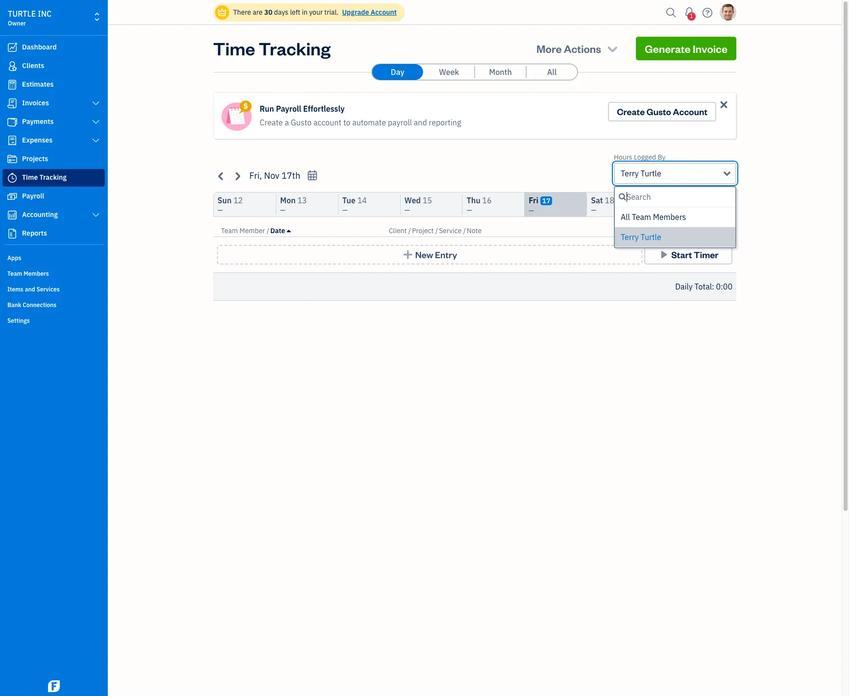 Task type: locate. For each thing, give the bounding box(es) containing it.
17
[[542, 196, 550, 205]]

time tracking inside main "element"
[[22, 173, 67, 182]]

projects
[[22, 154, 48, 163]]

terry inside dropdown button
[[621, 169, 639, 178]]

settings link
[[2, 313, 105, 328]]

fri
[[529, 196, 538, 205]]

run payroll effortlessly create a gusto account to automate payroll and reporting
[[260, 104, 461, 127]]

project image
[[6, 154, 18, 164]]

— down wed
[[405, 206, 410, 215]]

estimates
[[22, 80, 54, 89]]

team down apps
[[7, 270, 22, 277]]

payment image
[[6, 117, 18, 127]]

chevron large down image for invoices
[[91, 99, 100, 107]]

freshbooks image
[[46, 681, 62, 692]]

effortlessly
[[303, 104, 345, 114]]

0 vertical spatial chevron large down image
[[91, 99, 100, 107]]

terry turtle down all team members
[[621, 232, 661, 242]]

time left status
[[688, 226, 704, 235]]

1 horizontal spatial account
[[673, 106, 708, 117]]

0 horizontal spatial create
[[260, 118, 283, 127]]

:
[[708, 200, 710, 209], [712, 282, 714, 292]]

fri, nov 17th
[[249, 170, 300, 181]]

members
[[653, 212, 686, 222], [24, 270, 49, 277]]

/ left service
[[435, 226, 438, 235]]

1 terry from the top
[[621, 169, 639, 178]]

1 vertical spatial create
[[260, 118, 283, 127]]

terry turtle down hours logged by
[[621, 169, 661, 178]]

tracking down projects link
[[39, 173, 67, 182]]

0 vertical spatial team
[[632, 212, 651, 222]]

fri,
[[249, 170, 262, 181]]

0 horizontal spatial gusto
[[291, 118, 312, 127]]

time tracking link
[[2, 169, 105, 187]]

chevrondown image
[[606, 42, 619, 55]]

chart image
[[6, 210, 18, 220]]

0 horizontal spatial :
[[708, 200, 710, 209]]

account right upgrade
[[371, 8, 397, 17]]

0 vertical spatial terry turtle
[[621, 169, 661, 178]]

terry
[[621, 169, 639, 178], [621, 232, 639, 242]]

0 horizontal spatial time tracking
[[22, 173, 67, 182]]

2 vertical spatial chevron large down image
[[91, 211, 100, 219]]

0 horizontal spatial all
[[547, 67, 557, 77]]

0 vertical spatial turtle
[[641, 169, 661, 178]]

1 vertical spatial gusto
[[291, 118, 312, 127]]

payroll
[[276, 104, 301, 114], [22, 192, 44, 200]]

all
[[547, 67, 557, 77], [621, 212, 630, 222]]

new
[[415, 249, 433, 260]]

all for all
[[547, 67, 557, 77]]

time right the timer icon
[[22, 173, 38, 182]]

1 vertical spatial and
[[25, 286, 35, 293]]

day
[[391, 67, 404, 77]]

members inside list box
[[653, 212, 686, 222]]

2 vertical spatial time
[[688, 226, 704, 235]]

0 horizontal spatial members
[[24, 270, 49, 277]]

chevron large down image
[[91, 118, 100, 126]]

0 vertical spatial create
[[617, 106, 645, 117]]

1 horizontal spatial time tracking
[[213, 37, 331, 60]]

gusto right a
[[291, 118, 312, 127]]

1 vertical spatial terry
[[621, 232, 639, 242]]

total
[[690, 200, 708, 209], [695, 282, 712, 292]]

— down the tue
[[342, 206, 348, 215]]

create gusto account
[[617, 106, 708, 117]]

2 chevron large down image from the top
[[91, 137, 100, 145]]

dashboard
[[22, 43, 57, 51]]

0 vertical spatial total
[[690, 200, 708, 209]]

thu
[[467, 196, 480, 205]]

1 vertical spatial chevron large down image
[[91, 137, 100, 145]]

/ left date
[[267, 226, 269, 235]]

chevron large down image down payroll link
[[91, 211, 100, 219]]

invoices
[[22, 98, 49, 107]]

and right items
[[25, 286, 35, 293]]

settings
[[7, 317, 30, 324]]

items and services
[[7, 286, 60, 293]]

0:00 down timer
[[716, 282, 733, 292]]

1 vertical spatial all
[[621, 212, 630, 222]]

0 horizontal spatial account
[[371, 8, 397, 17]]

1 horizontal spatial payroll
[[276, 104, 301, 114]]

1 vertical spatial team
[[221, 226, 238, 235]]

— inside wed 15 —
[[405, 206, 410, 215]]

1 horizontal spatial create
[[617, 106, 645, 117]]

there
[[233, 8, 251, 17]]

create inside create gusto account button
[[617, 106, 645, 117]]

— for fri
[[529, 206, 534, 215]]

terry turtle inside list box
[[621, 232, 661, 242]]

0 vertical spatial terry
[[621, 169, 639, 178]]

client
[[389, 226, 407, 235]]

: up time / status
[[708, 200, 710, 209]]

time / status
[[688, 226, 729, 235]]

1 horizontal spatial all
[[621, 212, 630, 222]]

turtle down all team members
[[641, 232, 661, 242]]

turtle down logged at the right top of page
[[641, 169, 661, 178]]

payroll up a
[[276, 104, 301, 114]]

1 horizontal spatial and
[[414, 118, 427, 127]]

member
[[239, 226, 265, 235]]

turtle inc owner
[[8, 9, 52, 27]]

— for sat
[[591, 206, 596, 215]]

1 vertical spatial total
[[695, 282, 712, 292]]

1 / from the left
[[267, 226, 269, 235]]

: right daily
[[712, 282, 714, 292]]

nov
[[264, 170, 280, 181]]

invoice
[[693, 42, 728, 55]]

/ left note link
[[463, 226, 466, 235]]

members down search search field
[[653, 212, 686, 222]]

dashboard image
[[6, 43, 18, 52]]

— down sun
[[218, 206, 223, 215]]

turtle inside dropdown button
[[641, 169, 661, 178]]

time tracking down projects link
[[22, 173, 67, 182]]

0 vertical spatial and
[[414, 118, 427, 127]]

terry turtle
[[621, 169, 661, 178], [621, 232, 661, 242]]

expense image
[[6, 136, 18, 146]]

start
[[671, 249, 692, 260]]

3 chevron large down image from the top
[[91, 211, 100, 219]]

service
[[439, 226, 462, 235]]

wed 15 —
[[405, 196, 432, 215]]

payments
[[22, 117, 54, 126]]

to
[[343, 118, 350, 127]]

1 terry turtle from the top
[[621, 169, 661, 178]]

1 turtle from the top
[[641, 169, 661, 178]]

1 horizontal spatial tracking
[[259, 37, 331, 60]]

1 horizontal spatial members
[[653, 212, 686, 222]]

apps
[[7, 254, 21, 262]]

— inside fri 17 —
[[529, 206, 534, 215]]

— down sat
[[591, 206, 596, 215]]

— for mon
[[280, 206, 286, 215]]

all inside list box
[[621, 212, 630, 222]]

— down the thu
[[467, 206, 472, 215]]

items and services link
[[2, 282, 105, 296]]

2 terry from the top
[[621, 232, 639, 242]]

0 vertical spatial members
[[653, 212, 686, 222]]

list box
[[615, 207, 735, 247]]

1 vertical spatial payroll
[[22, 192, 44, 200]]

0 vertical spatial gusto
[[647, 106, 671, 117]]

payroll
[[388, 118, 412, 127]]

total right daily
[[695, 282, 712, 292]]

week
[[439, 67, 459, 77]]

1 button
[[682, 2, 697, 22]]

terry down hours
[[621, 169, 639, 178]]

tracking down left
[[259, 37, 331, 60]]

— inside sat 18 —
[[591, 206, 596, 215]]

— for tue
[[342, 206, 348, 215]]

create up hours
[[617, 106, 645, 117]]

1 vertical spatial terry turtle
[[621, 232, 661, 242]]

clients link
[[2, 57, 105, 75]]

— down fri
[[529, 206, 534, 215]]

more actions
[[537, 42, 601, 55]]

chevron large down image down chevron large down icon
[[91, 137, 100, 145]]

client image
[[6, 61, 18, 71]]

1 horizontal spatial :
[[712, 282, 714, 292]]

all down more at the right top of the page
[[547, 67, 557, 77]]

and inside run payroll effortlessly create a gusto account to automate payroll and reporting
[[414, 118, 427, 127]]

1 vertical spatial account
[[673, 106, 708, 117]]

more actions button
[[528, 37, 628, 60]]

2 horizontal spatial team
[[632, 212, 651, 222]]

0 horizontal spatial and
[[25, 286, 35, 293]]

all right sat 18 —
[[621, 212, 630, 222]]

1 vertical spatial time tracking
[[22, 173, 67, 182]]

0 horizontal spatial time
[[22, 173, 38, 182]]

team down search search field
[[632, 212, 651, 222]]

hours logged by
[[614, 153, 666, 162]]

date
[[270, 226, 285, 235]]

0 horizontal spatial team
[[7, 270, 22, 277]]

account left close image
[[673, 106, 708, 117]]

/ right client
[[408, 226, 411, 235]]

0 horizontal spatial payroll
[[22, 192, 44, 200]]

owner
[[8, 20, 26, 27]]

1 chevron large down image from the top
[[91, 99, 100, 107]]

team
[[632, 212, 651, 222], [221, 226, 238, 235], [7, 270, 22, 277]]

1 vertical spatial time
[[22, 173, 38, 182]]

1 vertical spatial :
[[712, 282, 714, 292]]

search image
[[663, 5, 679, 20]]

members up items and services
[[24, 270, 49, 277]]

gusto up by
[[647, 106, 671, 117]]

logged
[[634, 153, 656, 162]]

0:00 up status
[[712, 200, 728, 209]]

and right payroll
[[414, 118, 427, 127]]

0 vertical spatial time tracking
[[213, 37, 331, 60]]

2 turtle from the top
[[641, 232, 661, 242]]

/
[[267, 226, 269, 235], [408, 226, 411, 235], [435, 226, 438, 235], [463, 226, 466, 235], [705, 226, 708, 235]]

team left 'member'
[[221, 226, 238, 235]]

account inside button
[[673, 106, 708, 117]]

mon 13 —
[[280, 196, 307, 215]]

account
[[371, 8, 397, 17], [673, 106, 708, 117]]

estimate image
[[6, 80, 18, 90]]

chevron large down image
[[91, 99, 100, 107], [91, 137, 100, 145], [91, 211, 100, 219]]

1 horizontal spatial gusto
[[647, 106, 671, 117]]

turtle
[[8, 9, 36, 19]]

tracking
[[259, 37, 331, 60], [39, 173, 67, 182]]

— down the mon
[[280, 206, 286, 215]]

terry turtle button
[[614, 163, 736, 184]]

16
[[482, 196, 492, 205]]

chevron large down image up chevron large down icon
[[91, 99, 100, 107]]

1 vertical spatial members
[[24, 270, 49, 277]]

members inside main "element"
[[24, 270, 49, 277]]

create down run
[[260, 118, 283, 127]]

— inside mon 13 —
[[280, 206, 286, 215]]

month link
[[475, 64, 526, 80]]

— inside thu 16 —
[[467, 206, 472, 215]]

time
[[213, 37, 255, 60], [22, 173, 38, 182], [688, 226, 704, 235]]

2 horizontal spatial time
[[688, 226, 704, 235]]

1 vertical spatial turtle
[[641, 232, 661, 242]]

payroll up accounting
[[22, 192, 44, 200]]

0 vertical spatial all
[[547, 67, 557, 77]]

total up time link
[[690, 200, 708, 209]]

all for all team members
[[621, 212, 630, 222]]

0 vertical spatial payroll
[[276, 104, 301, 114]]

1 horizontal spatial team
[[221, 226, 238, 235]]

chevron large down image inside expenses link
[[91, 137, 100, 145]]

thu 16 —
[[467, 196, 492, 215]]

wed
[[405, 196, 421, 205]]

mon
[[280, 196, 296, 205]]

automate
[[352, 118, 386, 127]]

— inside tue 14 —
[[342, 206, 348, 215]]

14
[[357, 196, 367, 205]]

0 horizontal spatial tracking
[[39, 173, 67, 182]]

time tracking down 30
[[213, 37, 331, 60]]

2 terry turtle from the top
[[621, 232, 661, 242]]

1 horizontal spatial time
[[213, 37, 255, 60]]

time down there
[[213, 37, 255, 60]]

team for team members
[[7, 270, 22, 277]]

2 vertical spatial team
[[7, 270, 22, 277]]

— inside sun 12 —
[[218, 206, 223, 215]]

invoice image
[[6, 98, 18, 108]]

/ left status
[[705, 226, 708, 235]]

chevron large down image inside accounting link
[[91, 211, 100, 219]]

upgrade account link
[[340, 8, 397, 17]]

reports
[[22, 229, 47, 238]]

1 vertical spatial tracking
[[39, 173, 67, 182]]

go to help image
[[700, 5, 715, 20]]

time inside main "element"
[[22, 173, 38, 182]]

team inside main "element"
[[7, 270, 22, 277]]

chevron large down image for accounting
[[91, 211, 100, 219]]

by
[[658, 153, 666, 162]]

create
[[617, 106, 645, 117], [260, 118, 283, 127]]

30
[[264, 8, 272, 17]]

close image
[[718, 99, 730, 110]]

terry down all team members
[[621, 232, 639, 242]]



Task type: vqa. For each thing, say whether or not it's contained in the screenshot.


Task type: describe. For each thing, give the bounding box(es) containing it.
gusto inside run payroll effortlessly create a gusto account to automate payroll and reporting
[[291, 118, 312, 127]]

choose a date image
[[307, 170, 318, 181]]

plus image
[[402, 250, 413, 260]]

more
[[537, 42, 562, 55]]

accounting link
[[2, 206, 105, 224]]

bank connections link
[[2, 297, 105, 312]]

— for wed
[[405, 206, 410, 215]]

terry turtle inside dropdown button
[[621, 169, 661, 178]]

project
[[412, 226, 434, 235]]

main element
[[0, 0, 132, 696]]

1 vertical spatial 0:00
[[716, 282, 733, 292]]

sat 18 —
[[591, 196, 614, 215]]

payments link
[[2, 113, 105, 131]]

generate invoice
[[645, 42, 728, 55]]

connections
[[23, 301, 57, 309]]

expenses link
[[2, 132, 105, 149]]

2 / from the left
[[408, 226, 411, 235]]

daily total : 0:00
[[675, 282, 733, 292]]

week link
[[424, 64, 475, 80]]

project link
[[412, 226, 435, 235]]

generate
[[645, 42, 691, 55]]

daily
[[675, 282, 693, 292]]

list box containing all team members
[[615, 207, 735, 247]]

tracking inside main "element"
[[39, 173, 67, 182]]

all team members
[[621, 212, 686, 222]]

date link
[[270, 226, 291, 235]]

next day image
[[232, 170, 243, 182]]

left
[[290, 8, 300, 17]]

month
[[489, 67, 512, 77]]

18
[[605, 196, 614, 205]]

time link
[[688, 226, 705, 235]]

team inside list box
[[632, 212, 651, 222]]

13
[[297, 196, 307, 205]]

team for team member /
[[221, 226, 238, 235]]

payroll inside main "element"
[[22, 192, 44, 200]]

fri 17 —
[[529, 196, 550, 215]]

sun
[[218, 196, 232, 205]]

0 vertical spatial :
[[708, 200, 710, 209]]

5 / from the left
[[705, 226, 708, 235]]

items
[[7, 286, 23, 293]]

generate invoice button
[[636, 37, 736, 60]]

inc
[[38, 9, 52, 19]]

expenses
[[22, 136, 53, 145]]

sat
[[591, 196, 603, 205]]

hours
[[614, 153, 632, 162]]

— for sun
[[218, 206, 223, 215]]

15
[[423, 196, 432, 205]]

client / project / service / note
[[389, 226, 482, 235]]

terry inside list box
[[621, 232, 639, 242]]

tue 14 —
[[342, 196, 367, 215]]

start timer button
[[644, 245, 733, 265]]

new entry button
[[217, 245, 642, 265]]

run
[[260, 104, 274, 114]]

0 vertical spatial time
[[213, 37, 255, 60]]

create gusto account button
[[608, 102, 716, 122]]

apps link
[[2, 250, 105, 265]]

1
[[690, 12, 693, 20]]

team member /
[[221, 226, 269, 235]]

17th
[[282, 170, 300, 181]]

— for thu
[[467, 206, 472, 215]]

team members link
[[2, 266, 105, 281]]

upgrade
[[342, 8, 369, 17]]

money image
[[6, 192, 18, 201]]

all link
[[526, 64, 577, 80]]

12
[[233, 196, 243, 205]]

turtle inside list box
[[641, 232, 661, 242]]

estimates link
[[2, 76, 105, 94]]

reports link
[[2, 225, 105, 243]]

create inside run payroll effortlessly create a gusto account to automate payroll and reporting
[[260, 118, 283, 127]]

and inside main "element"
[[25, 286, 35, 293]]

a
[[285, 118, 289, 127]]

total : 0:00
[[690, 200, 728, 209]]

status link
[[709, 226, 729, 235]]

your
[[309, 8, 323, 17]]

dashboard link
[[2, 39, 105, 56]]

reporting
[[429, 118, 461, 127]]

services
[[36, 286, 60, 293]]

projects link
[[2, 150, 105, 168]]

4 / from the left
[[463, 226, 466, 235]]

report image
[[6, 229, 18, 239]]

in
[[302, 8, 308, 17]]

gusto inside button
[[647, 106, 671, 117]]

accounting
[[22, 210, 58, 219]]

bank connections
[[7, 301, 57, 309]]

timer image
[[6, 173, 18, 183]]

0 vertical spatial account
[[371, 8, 397, 17]]

bank
[[7, 301, 21, 309]]

crown image
[[217, 7, 227, 17]]

there are 30 days left in your trial. upgrade account
[[233, 8, 397, 17]]

status
[[709, 226, 729, 235]]

days
[[274, 8, 288, 17]]

service link
[[439, 226, 463, 235]]

previous day image
[[216, 170, 227, 182]]

play image
[[658, 250, 670, 260]]

Search search field
[[615, 191, 735, 203]]

are
[[253, 8, 263, 17]]

timer
[[694, 249, 719, 260]]

team members
[[7, 270, 49, 277]]

invoices link
[[2, 95, 105, 112]]

3 / from the left
[[435, 226, 438, 235]]

chevron large down image for expenses
[[91, 137, 100, 145]]

tue
[[342, 196, 356, 205]]

0 vertical spatial tracking
[[259, 37, 331, 60]]

0 vertical spatial 0:00
[[712, 200, 728, 209]]

note
[[467, 226, 482, 235]]

payroll inside run payroll effortlessly create a gusto account to automate payroll and reporting
[[276, 104, 301, 114]]

caretup image
[[287, 227, 291, 235]]

actions
[[564, 42, 601, 55]]

entry
[[435, 249, 457, 260]]



